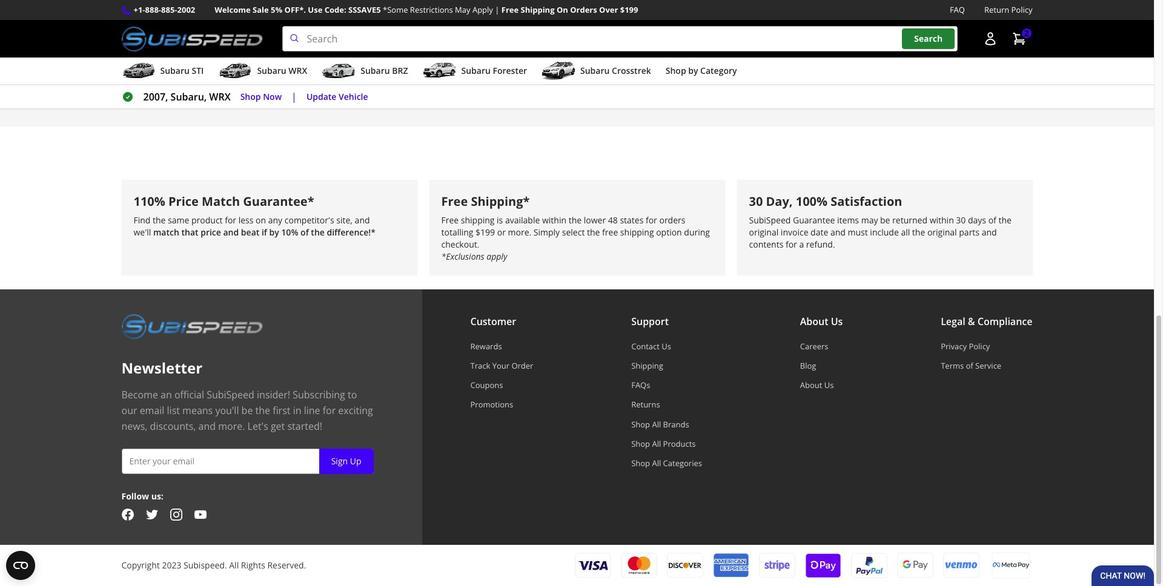 Task type: describe. For each thing, give the bounding box(es) containing it.
our
[[121, 404, 137, 417]]

categories
[[663, 458, 702, 469]]

*some
[[383, 4, 408, 15]]

option
[[656, 226, 682, 238]]

mastercard image
[[621, 553, 657, 578]]

2021 inside 'invidia 3in downpipe to 2.5in exhaust adapter  - 2015-2021 subaru sti'
[[547, 20, 569, 33]]

vehicle
[[339, 91, 368, 102]]

/ for $1,022.89
[[705, 20, 709, 33]]

2015+ down the "may"
[[450, 20, 477, 33]]

terms of service link
[[941, 360, 1033, 371]]

subispeed inside 30 day, 100% satisfaction subispeed guarantee items may be returned within 30 days of the original invoice date and must include all the original parts and contents for a refund.
[[749, 214, 791, 226]]

match that price and beat if by 10% of the difference!*
[[153, 226, 375, 238]]

2015- inside grimmspeed turbo to downpipe gasket - 2015-2021 subaru wrx
[[783, 20, 808, 33]]

30 day, 100% satisfaction subispeed guarantee items may be returned within 30 days of the original invoice date and must include all the original parts and contents for a refund.
[[749, 193, 1012, 250]]

blog
[[800, 360, 816, 371]]

subaru forester
[[461, 65, 527, 76]]

date
[[811, 226, 828, 238]]

shop for shop all categories
[[631, 458, 650, 469]]

- inside factionfab axle back exhaust - 2015+ wrx / 2015+ sti
[[167, 4, 170, 18]]

$199 inside free shipping* free shipping is available within the lower 48 states for orders totalling $199 or more. simply select the free shipping option during checkout. *exclusions apply
[[476, 226, 495, 238]]

more. inside become an official subispeed insider! subscribing to our email list means you'll be the first in line for exciting news, discounts, and more. let's get started!
[[218, 420, 245, 433]]

follow us:
[[121, 490, 163, 502]]

invidia for $43.16
[[521, 0, 551, 2]]

back inside tomei expreme ti titantium cat-back exhaust (sedan only) - 2008-2021 subaru wrx & sti $1,161.00
[[324, 4, 345, 18]]

downpipe inside 'invidia 3in downpipe to 2.5in exhaust adapter  - 2015-2021 subaru sti'
[[570, 0, 616, 2]]

sign up button
[[319, 449, 373, 474]]

grimmspeed turbo to downpipe gasket - 2015-2021 subaru wrx link
[[778, 0, 899, 85]]

110% price match guarantee*
[[134, 193, 314, 210]]

apply
[[472, 4, 493, 15]]

legal & compliance
[[941, 315, 1033, 328]]

shipping*
[[471, 193, 530, 210]]

shop all products link
[[631, 438, 702, 449]]

subispeed inside become an official subispeed insider! subscribing to our email list means you'll be the first in line for exciting news, discounts, and more. let's get started!
[[207, 388, 254, 401]]

all left rights
[[229, 560, 239, 571]]

youtube logo image
[[194, 509, 206, 521]]

your
[[492, 360, 509, 371]]

include
[[870, 226, 899, 238]]

- inside 'invidia 3in downpipe to 2.5in exhaust adapter  - 2015-2021 subaru sti'
[[623, 4, 626, 18]]

10%
[[281, 226, 298, 238]]

the inside become an official subispeed insider! subscribing to our email list means you'll be the first in line for exciting news, discounts, and more. let's get started!
[[255, 404, 270, 417]]

/ inside factionfab axle back exhaust - 2015+ wrx / 2015+ sti
[[226, 4, 230, 18]]

subaru inside tomei expreme ti titantium cat-back exhaust (sedan only) - 2008-2021 subaru wrx & sti $1,161.00
[[310, 36, 342, 49]]

1 horizontal spatial of
[[966, 360, 973, 371]]

ti
[[333, 0, 341, 2]]

+1-888-885-2002
[[134, 4, 195, 15]]

quad for $1,022.89
[[652, 4, 677, 18]]

coupons link
[[470, 380, 533, 391]]

- inside the tomei sound reducer for 105mm tip mufflers - universal
[[914, 20, 917, 33]]

subaru crosstrek
[[580, 65, 651, 76]]

subaru up 2007, subaru, wrx
[[160, 65, 190, 76]]

888-
[[145, 4, 161, 15]]

wrx down restrictions
[[421, 20, 441, 33]]

invoice
[[781, 226, 808, 238]]

subaru sti button
[[121, 60, 204, 84]]

subaru left forester
[[461, 65, 491, 76]]

privacy
[[941, 341, 967, 352]]

code:
[[325, 4, 346, 15]]

tomei for for
[[914, 0, 942, 2]]

select
[[562, 226, 585, 238]]

apply
[[487, 251, 507, 262]]

the right the all
[[912, 226, 925, 238]]

shop for shop by category
[[666, 65, 686, 76]]

- inside tomei expreme ti titantium cat-back exhaust (sedan only) - 2008-2021 subaru wrx & sti $1,161.00
[[357, 20, 361, 33]]

shop all products
[[631, 438, 696, 449]]

and down days
[[982, 226, 997, 238]]

first
[[273, 404, 290, 417]]

sti inside 'invidia 3in downpipe to 2.5in exhaust adapter  - 2015-2021 subaru sti'
[[606, 20, 620, 33]]

service
[[975, 360, 1001, 371]]

instagram logo image
[[170, 509, 182, 521]]

wrx up "shop by category"
[[682, 20, 703, 33]]

subispeed.
[[184, 560, 227, 571]]

$1,124.56
[[390, 61, 435, 75]]

policy for privacy policy
[[969, 341, 990, 352]]

off*.
[[284, 4, 306, 15]]

subaru crosstrek button
[[542, 60, 651, 84]]

discounts,
[[150, 420, 196, 433]]

up
[[350, 455, 361, 467]]

become
[[121, 388, 158, 401]]

1 vertical spatial by
[[269, 226, 279, 238]]

invidia 3in downpipe to 2.5in exhaust adapter  - 2015-2021 subaru sti
[[521, 0, 628, 33]]

you'll
[[215, 404, 239, 417]]

for inside free shipping* free shipping is available within the lower 48 states for orders totalling $199 or more. simply select the free shipping option during checkout. *exclusions apply
[[646, 214, 657, 226]]

over
[[599, 4, 618, 15]]

all for products
[[652, 438, 661, 449]]

brz
[[392, 65, 408, 76]]

means
[[182, 404, 213, 417]]

invidia gemini (r400) quad tip exhaust - 2015+ wrx / 2015+ sti for $1,124.56
[[390, 0, 493, 33]]

return policy link
[[984, 4, 1033, 16]]

exhaust for $43.16
[[546, 4, 582, 18]]

48
[[608, 214, 618, 226]]

legal
[[941, 315, 965, 328]]

welcome sale 5% off*. use code: sssave5
[[215, 4, 381, 15]]

titantium
[[260, 4, 303, 18]]

2
[[1024, 27, 1029, 39]]

exhaust for $1,124.56
[[434, 4, 470, 18]]

(r400) for $1,124.56
[[457, 0, 486, 2]]

more. inside free shipping* free shipping is available within the lower 48 states for orders totalling $199 or more. simply select the free shipping option during checkout. *exclusions apply
[[508, 226, 531, 238]]

a subaru brz thumbnail image image
[[322, 62, 356, 80]]

search
[[914, 33, 943, 44]]

contents
[[749, 238, 783, 250]]

by inside shop by category dropdown button
[[688, 65, 698, 76]]

promotions link
[[470, 399, 533, 410]]

1 horizontal spatial 30
[[956, 214, 966, 226]]

tomei for titantium
[[260, 0, 288, 2]]

and down items
[[830, 226, 846, 238]]

shoppay image
[[805, 553, 841, 579]]

less
[[238, 214, 253, 226]]

copyright
[[121, 560, 160, 571]]

2015- inside 'invidia 3in downpipe to 2.5in exhaust adapter  - 2015-2021 subaru sti'
[[521, 20, 547, 33]]

885-
[[161, 4, 177, 15]]

site,
[[336, 214, 353, 226]]

2 about from the top
[[800, 380, 822, 391]]

shop now
[[240, 91, 282, 102]]

subaru inside dropdown button
[[361, 65, 390, 76]]

checkout.
[[441, 238, 479, 250]]

- inside grimmspeed turbo to downpipe gasket - 2015-2021 subaru wrx
[[865, 4, 868, 18]]

1 vertical spatial |
[[291, 90, 297, 104]]

on
[[557, 4, 568, 15]]

downpipe inside grimmspeed turbo to downpipe gasket - 2015-2021 subaru wrx
[[783, 4, 829, 18]]

invidia for $1,022.89
[[652, 0, 682, 2]]

facebook logo image
[[121, 509, 134, 521]]

line
[[304, 404, 320, 417]]

us for contact us link
[[662, 341, 671, 352]]

all for brands
[[652, 419, 661, 430]]

rights
[[241, 560, 265, 571]]

list
[[167, 404, 180, 417]]

factionfab
[[129, 0, 178, 2]]

order
[[511, 360, 533, 371]]

and left beat
[[223, 226, 239, 238]]

sti inside tomei expreme ti titantium cat-back exhaust (sedan only) - 2008-2021 subaru wrx & sti $1,161.00
[[269, 52, 283, 65]]

careers
[[800, 341, 828, 352]]

sign up
[[331, 455, 361, 467]]

subscribing
[[293, 388, 345, 401]]

visa image
[[575, 553, 611, 578]]

1 horizontal spatial shipping
[[631, 360, 663, 371]]

rewards
[[470, 341, 502, 352]]

quad for $1,124.56
[[390, 4, 415, 18]]

the down competitor's
[[311, 226, 325, 238]]

Enter your email text field
[[121, 449, 373, 474]]

we'll
[[134, 226, 151, 238]]

shop for shop all brands
[[631, 419, 650, 430]]

contact us
[[631, 341, 671, 352]]

the down lower
[[587, 226, 600, 238]]

shop all brands
[[631, 419, 689, 430]]

1 vertical spatial of
[[301, 226, 309, 238]]

returns
[[631, 399, 660, 410]]

2 about us from the top
[[800, 380, 834, 391]]

and inside find the same product for less on any competitor's site, and we'll
[[355, 214, 370, 226]]

amex image
[[713, 553, 749, 578]]

tip for $1,124.56
[[418, 4, 431, 18]]

on
[[256, 214, 266, 226]]

shop all brands link
[[631, 419, 702, 430]]

2 vertical spatial free
[[441, 214, 459, 226]]

subaru inside 'invidia 3in downpipe to 2.5in exhaust adapter  - 2015-2021 subaru sti'
[[571, 20, 604, 33]]

subaru brz button
[[322, 60, 408, 84]]

1 about from the top
[[800, 315, 828, 328]]



Task type: vqa. For each thing, say whether or not it's contained in the screenshot.
$ in the 'olm paint matched fog deletes (pure red) - 2018-2021 subaru wrx / sti $ 243.00'
no



Task type: locate. For each thing, give the bounding box(es) containing it.
update vehicle button
[[306, 90, 368, 104]]

1 horizontal spatial quad
[[652, 4, 677, 18]]

subaru down orders
[[571, 20, 604, 33]]

2 subispeed logo image from the top
[[121, 314, 263, 339]]

2.5in
[[521, 4, 543, 18]]

subispeed logo image
[[121, 26, 263, 52], [121, 314, 263, 339]]

1 horizontal spatial by
[[688, 65, 698, 76]]

30 left day, at right top
[[749, 193, 763, 210]]

cat-
[[305, 4, 324, 18]]

subaru up now
[[257, 65, 286, 76]]

sti inside factionfab axle back exhaust - 2015+ wrx / 2015+ sti
[[159, 20, 172, 33]]

1 subispeed logo image from the top
[[121, 26, 263, 52]]

0 horizontal spatial invidia gemini (r400) quad tip exhaust - 2015+ wrx / 2015+ sti
[[390, 0, 493, 33]]

$199 right over
[[620, 4, 638, 15]]

exhaust down factionfab
[[129, 4, 165, 18]]

to inside 'invidia 3in downpipe to 2.5in exhaust adapter  - 2015-2021 subaru sti'
[[619, 0, 628, 2]]

a subaru sti thumbnail image image
[[121, 62, 155, 80]]

$43.16
[[521, 61, 552, 75]]

0 vertical spatial subispeed
[[749, 214, 791, 226]]

subispeed down day, at right top
[[749, 214, 791, 226]]

difference!*
[[327, 226, 375, 238]]

update
[[306, 91, 336, 102]]

policy for return policy
[[1011, 4, 1033, 15]]

find the same product for less on any competitor's site, and we'll
[[134, 214, 370, 238]]

contact
[[631, 341, 660, 352]]

be up "include"
[[880, 214, 890, 226]]

0 horizontal spatial within
[[542, 214, 566, 226]]

0 vertical spatial policy
[[1011, 4, 1033, 15]]

2 vertical spatial of
[[966, 360, 973, 371]]

all down 'shop all products' in the right of the page
[[652, 458, 661, 469]]

gemini
[[423, 0, 455, 2], [684, 0, 717, 2]]

& down 2008-
[[260, 52, 267, 65]]

and up 'difference!*' on the left of page
[[355, 214, 370, 226]]

2015+ down *some
[[390, 20, 418, 33]]

1 original from the left
[[749, 226, 779, 238]]

(r400) for $1,022.89
[[719, 0, 747, 2]]

button image
[[983, 32, 997, 46]]

exhaust up category
[[696, 4, 731, 18]]

the up select
[[569, 214, 582, 226]]

invidia gemini (r400) quad tip exhaust - 2015+ wrx / 2015+ sti up "shop by category"
[[652, 0, 755, 33]]

tip right faq link at the right
[[966, 4, 980, 18]]

shop by category
[[666, 65, 737, 76]]

twitter logo image
[[146, 509, 158, 521]]

faqs link
[[631, 380, 702, 391]]

& right legal
[[968, 315, 975, 328]]

about down blog on the right of page
[[800, 380, 822, 391]]

0 horizontal spatial 2015-
[[521, 20, 547, 33]]

wrx down the a subaru wrx thumbnail image
[[209, 90, 231, 104]]

0 horizontal spatial policy
[[969, 341, 990, 352]]

0 horizontal spatial to
[[348, 388, 357, 401]]

3 tip from the left
[[966, 4, 980, 18]]

returned
[[892, 214, 927, 226]]

policy up 2
[[1011, 4, 1033, 15]]

the right days
[[999, 214, 1012, 226]]

2 invidia from the left
[[521, 0, 551, 2]]

to inside grimmspeed turbo to downpipe gasket - 2015-2021 subaru wrx
[[874, 0, 883, 2]]

subaru,
[[171, 90, 207, 104]]

and inside become an official subispeed insider! subscribing to our email list means you'll be the first in line for exciting news, discounts, and more. let's get started!
[[198, 420, 216, 433]]

2 (r400) from the left
[[719, 0, 747, 2]]

0 vertical spatial more.
[[508, 226, 531, 238]]

1 vertical spatial $199
[[476, 226, 495, 238]]

by left category
[[688, 65, 698, 76]]

0 vertical spatial be
[[880, 214, 890, 226]]

a subaru wrx thumbnail image image
[[218, 62, 252, 80]]

downpipe up orders
[[570, 0, 616, 2]]

invidia inside 'invidia 3in downpipe to 2.5in exhaust adapter  - 2015-2021 subaru sti'
[[521, 0, 551, 2]]

0 horizontal spatial tomei
[[260, 0, 288, 2]]

of right days
[[988, 214, 996, 226]]

tomei up 105mm
[[914, 0, 942, 2]]

2015+ down +1-
[[129, 20, 156, 33]]

2 horizontal spatial to
[[874, 0, 883, 2]]

1 tomei from the left
[[260, 0, 288, 2]]

0 vertical spatial back
[[202, 0, 223, 2]]

0 vertical spatial subispeed logo image
[[121, 26, 263, 52]]

1 horizontal spatial $199
[[620, 4, 638, 15]]

1 tip from the left
[[418, 4, 431, 18]]

0 horizontal spatial quad
[[390, 4, 415, 18]]

shop for shop all products
[[631, 438, 650, 449]]

restrictions
[[410, 4, 453, 15]]

2021 down grimmspeed at top
[[808, 20, 830, 33]]

0 horizontal spatial original
[[749, 226, 779, 238]]

of inside 30 day, 100% satisfaction subispeed guarantee items may be returned within 30 days of the original invoice date and must include all the original parts and contents for a refund.
[[988, 214, 996, 226]]

0 horizontal spatial &
[[260, 52, 267, 65]]

tomei inside the tomei sound reducer for 105mm tip mufflers - universal
[[914, 0, 942, 2]]

subaru left crosstrek
[[580, 65, 610, 76]]

any
[[268, 214, 282, 226]]

for up universal
[[914, 4, 927, 18]]

metapay image
[[993, 563, 1029, 569]]

0 horizontal spatial |
[[291, 90, 297, 104]]

1 horizontal spatial within
[[930, 214, 954, 226]]

0 vertical spatial about us
[[800, 315, 843, 328]]

within up "simply"
[[542, 214, 566, 226]]

sign
[[331, 455, 348, 467]]

1 horizontal spatial tip
[[679, 4, 693, 18]]

1 2015- from the left
[[521, 20, 547, 33]]

downpipe down grimmspeed at top
[[783, 4, 829, 18]]

subaru inside grimmspeed turbo to downpipe gasket - 2015-2021 subaru wrx
[[833, 20, 865, 33]]

& inside tomei expreme ti titantium cat-back exhaust (sedan only) - 2008-2021 subaru wrx & sti $1,161.00
[[260, 52, 267, 65]]

back inside factionfab axle back exhaust - 2015+ wrx / 2015+ sti
[[202, 0, 223, 2]]

shop down shop all brands
[[631, 438, 650, 449]]

-
[[167, 4, 170, 18], [472, 4, 475, 18], [623, 4, 626, 18], [734, 4, 737, 18], [865, 4, 868, 18], [357, 20, 361, 33], [914, 20, 917, 33]]

tip right *some
[[418, 4, 431, 18]]

invidia for $1,124.56
[[390, 0, 420, 2]]

exhaust for $1,022.89
[[696, 4, 731, 18]]

1 horizontal spatial policy
[[1011, 4, 1033, 15]]

discover image
[[667, 553, 703, 578]]

2 horizontal spatial of
[[988, 214, 996, 226]]

2015-
[[521, 20, 547, 33], [783, 20, 808, 33]]

2015- down grimmspeed at top
[[783, 20, 808, 33]]

invidia up 2.5in at the top left of the page
[[521, 0, 551, 2]]

during
[[684, 226, 710, 238]]

all for categories
[[652, 458, 661, 469]]

reducer
[[976, 0, 1013, 2]]

1 horizontal spatial 2015-
[[783, 20, 808, 33]]

factionfab axle back exhaust - 2015+ wrx / 2015+ sti
[[129, 0, 230, 33]]

stripe image
[[759, 553, 795, 578]]

grimmspeed turbo to downpipe gasket - 2015-2021 subaru wrx
[[783, 0, 888, 33]]

to up exciting
[[348, 388, 357, 401]]

1 within from the left
[[542, 214, 566, 226]]

shop now link
[[240, 90, 282, 104]]

use
[[308, 4, 322, 15]]

1 vertical spatial 30
[[956, 214, 966, 226]]

1 horizontal spatial 2021
[[547, 20, 569, 33]]

be up the let's
[[241, 404, 253, 417]]

faqs
[[631, 380, 650, 391]]

2 horizontal spatial tip
[[966, 4, 980, 18]]

1 invidia gemini (r400) quad tip exhaust - 2015+ wrx / 2015+ sti from the left
[[390, 0, 493, 33]]

tip for $1,022.89
[[679, 4, 693, 18]]

0 horizontal spatial tip
[[418, 4, 431, 18]]

0 horizontal spatial more.
[[218, 420, 245, 433]]

shipping down contact
[[631, 360, 663, 371]]

us up shipping link
[[662, 341, 671, 352]]

careers link
[[800, 341, 843, 352]]

105mm
[[929, 4, 964, 18]]

3 invidia from the left
[[652, 0, 682, 2]]

subispeed logo image up newsletter
[[121, 314, 263, 339]]

follow
[[121, 490, 149, 502]]

us up careers link
[[831, 315, 843, 328]]

shop for shop now
[[240, 91, 261, 102]]

tomei up 5%
[[260, 0, 288, 2]]

tip
[[418, 4, 431, 18], [679, 4, 693, 18], [966, 4, 980, 18]]

3in
[[553, 0, 567, 2]]

quad up search input field
[[652, 4, 677, 18]]

within
[[542, 214, 566, 226], [930, 214, 954, 226]]

tomei inside tomei expreme ti titantium cat-back exhaust (sedan only) - 2008-2021 subaru wrx & sti $1,161.00
[[260, 0, 288, 2]]

0 vertical spatial 30
[[749, 193, 763, 210]]

1 vertical spatial subispeed logo image
[[121, 314, 263, 339]]

1 horizontal spatial back
[[324, 4, 345, 18]]

started!
[[287, 420, 322, 433]]

the up the let's
[[255, 404, 270, 417]]

1 horizontal spatial shipping
[[620, 226, 654, 238]]

2 quad from the left
[[652, 4, 677, 18]]

shop left now
[[240, 91, 261, 102]]

shop by category button
[[666, 60, 737, 84]]

and down the means
[[198, 420, 216, 433]]

track
[[470, 360, 490, 371]]

2 2015- from the left
[[783, 20, 808, 33]]

30 up parts
[[956, 214, 966, 226]]

| right apply
[[495, 4, 499, 15]]

return policy
[[984, 4, 1033, 15]]

1 horizontal spatial more.
[[508, 226, 531, 238]]

0 horizontal spatial (r400)
[[457, 0, 486, 2]]

downpipe
[[570, 0, 616, 2], [783, 4, 829, 18]]

for right the line
[[323, 404, 336, 417]]

1 horizontal spatial to
[[619, 0, 628, 2]]

0 vertical spatial shipping
[[461, 214, 495, 226]]

0 vertical spatial free
[[501, 4, 519, 15]]

1 about us from the top
[[800, 315, 843, 328]]

0 horizontal spatial shipping
[[521, 4, 555, 15]]

1 vertical spatial about us
[[800, 380, 834, 391]]

faq
[[950, 4, 965, 15]]

1 horizontal spatial downpipe
[[783, 4, 829, 18]]

for inside the tomei sound reducer for 105mm tip mufflers - universal
[[914, 4, 927, 18]]

1 vertical spatial back
[[324, 4, 345, 18]]

be inside become an official subispeed insider! subscribing to our email list means you'll be the first in line for exciting news, discounts, and more. let's get started!
[[241, 404, 253, 417]]

competitor's
[[285, 214, 334, 226]]

paypal image
[[851, 553, 887, 579]]

brands
[[663, 419, 689, 430]]

2015+ up $1,022.89
[[652, 20, 680, 33]]

for inside find the same product for less on any competitor's site, and we'll
[[225, 214, 236, 226]]

within inside 30 day, 100% satisfaction subispeed guarantee items may be returned within 30 days of the original invoice date and must include all the original parts and contents for a refund.
[[930, 214, 954, 226]]

0 horizontal spatial 2021
[[285, 36, 307, 49]]

tip inside the tomei sound reducer for 105mm tip mufflers - universal
[[966, 4, 980, 18]]

about us
[[800, 315, 843, 328], [800, 380, 834, 391]]

subispeed logo image down 2002
[[121, 26, 263, 52]]

for inside become an official subispeed insider! subscribing to our email list means you'll be the first in line for exciting news, discounts, and more. let's get started!
[[323, 404, 336, 417]]

1 horizontal spatial subispeed
[[749, 214, 791, 226]]

exhaust inside tomei expreme ti titantium cat-back exhaust (sedan only) - 2008-2021 subaru wrx & sti $1,161.00
[[260, 20, 295, 33]]

gemini for $1,124.56
[[423, 0, 455, 2]]

shipping left is
[[461, 214, 495, 226]]

0 vertical spatial shipping
[[521, 4, 555, 15]]

(sedan
[[298, 20, 329, 33]]

1 invidia from the left
[[390, 0, 420, 2]]

all down shop all brands
[[652, 438, 661, 449]]

to inside become an official subispeed insider! subscribing to our email list means you'll be the first in line for exciting news, discounts, and more. let's get started!
[[348, 388, 357, 401]]

be
[[880, 214, 890, 226], [241, 404, 253, 417]]

free
[[602, 226, 618, 238]]

exhaust inside factionfab axle back exhaust - 2015+ wrx / 2015+ sti
[[129, 4, 165, 18]]

2 horizontal spatial 2021
[[808, 20, 830, 33]]

privacy policy link
[[941, 341, 1033, 352]]

parts
[[959, 226, 980, 238]]

universal
[[919, 20, 962, 33]]

2 tip from the left
[[679, 4, 693, 18]]

/ down restrictions
[[444, 20, 447, 33]]

subaru sti
[[160, 65, 204, 76]]

guarantee*
[[243, 193, 314, 210]]

0 horizontal spatial 30
[[749, 193, 763, 210]]

us for about us link
[[824, 380, 834, 391]]

/ for $1,124.56
[[444, 20, 447, 33]]

subaru left 'brz'
[[361, 65, 390, 76]]

rewards link
[[470, 341, 533, 352]]

exhaust inside 'invidia 3in downpipe to 2.5in exhaust adapter  - 2015-2021 subaru sti'
[[546, 4, 582, 18]]

us:
[[151, 490, 163, 502]]

0 vertical spatial of
[[988, 214, 996, 226]]

0 horizontal spatial invidia
[[390, 0, 420, 2]]

2015+ down axle
[[173, 4, 200, 18]]

by right if at left top
[[269, 226, 279, 238]]

coupons
[[470, 380, 503, 391]]

shop all categories
[[631, 458, 702, 469]]

venmo image
[[943, 553, 979, 579]]

0 horizontal spatial back
[[202, 0, 223, 2]]

2021 down (sedan
[[285, 36, 307, 49]]

100%
[[796, 193, 828, 210]]

within inside free shipping* free shipping is available within the lower 48 states for orders totalling $199 or more. simply select the free shipping option during checkout. *exclusions apply
[[542, 214, 566, 226]]

product
[[191, 214, 223, 226]]

track your order
[[470, 360, 533, 371]]

return
[[984, 4, 1009, 15]]

1 horizontal spatial invidia
[[521, 0, 551, 2]]

open widget image
[[6, 551, 35, 580]]

for
[[914, 4, 927, 18], [225, 214, 236, 226], [646, 214, 657, 226], [786, 238, 797, 250], [323, 404, 336, 417]]

quad right sssave5
[[390, 4, 415, 18]]

1 horizontal spatial /
[[444, 20, 447, 33]]

wrx inside dropdown button
[[289, 65, 307, 76]]

2 tomei from the left
[[914, 0, 942, 2]]

search input field
[[282, 26, 957, 52]]

original up contents
[[749, 226, 779, 238]]

wrx down turbo
[[868, 20, 888, 33]]

0 horizontal spatial shipping
[[461, 214, 495, 226]]

2021 inside tomei expreme ti titantium cat-back exhaust (sedan only) - 2008-2021 subaru wrx & sti $1,161.00
[[285, 36, 307, 49]]

2 horizontal spatial /
[[705, 20, 709, 33]]

2015+ up category
[[711, 20, 739, 33]]

wrx right 2002
[[203, 4, 223, 18]]

1 horizontal spatial original
[[927, 226, 957, 238]]

1 vertical spatial us
[[662, 341, 671, 352]]

2 gemini from the left
[[684, 0, 717, 2]]

tomei sound reducer for 105mm tip mufflers - universal link
[[909, 0, 1030, 85]]

subaru down (sedan
[[310, 36, 342, 49]]

to right turbo
[[874, 0, 883, 2]]

subispeed
[[749, 214, 791, 226], [207, 388, 254, 401]]

1 vertical spatial about
[[800, 380, 822, 391]]

1 vertical spatial shipping
[[631, 360, 663, 371]]

$199 left or on the top left of page
[[476, 226, 495, 238]]

wrx inside grimmspeed turbo to downpipe gasket - 2015-2021 subaru wrx
[[868, 20, 888, 33]]

1 vertical spatial shipping
[[620, 226, 654, 238]]

2021
[[547, 20, 569, 33], [808, 20, 830, 33], [285, 36, 307, 49]]

only)
[[331, 20, 355, 33]]

us down blog link
[[824, 380, 834, 391]]

a subaru forester thumbnail image image
[[423, 62, 456, 80]]

for left less
[[225, 214, 236, 226]]

the
[[153, 214, 166, 226], [569, 214, 582, 226], [999, 214, 1012, 226], [311, 226, 325, 238], [587, 226, 600, 238], [912, 226, 925, 238], [255, 404, 270, 417]]

update vehicle
[[306, 91, 368, 102]]

exhaust down titantium
[[260, 20, 295, 33]]

|
[[495, 4, 499, 15], [291, 90, 297, 104]]

shop down 'shop all products' in the right of the page
[[631, 458, 650, 469]]

2015- down 2.5in at the top left of the page
[[521, 20, 547, 33]]

for right states
[[646, 214, 657, 226]]

1 vertical spatial policy
[[969, 341, 990, 352]]

0 horizontal spatial downpipe
[[570, 0, 616, 2]]

googlepay image
[[897, 553, 933, 579]]

0 vertical spatial downpipe
[[570, 0, 616, 2]]

available
[[505, 214, 540, 226]]

sale
[[253, 4, 269, 15]]

original
[[749, 226, 779, 238], [927, 226, 957, 238]]

shop left category
[[666, 65, 686, 76]]

be inside 30 day, 100% satisfaction subispeed guarantee items may be returned within 30 days of the original invoice date and must include all the original parts and contents for a refund.
[[880, 214, 890, 226]]

match
[[153, 226, 179, 238]]

if
[[262, 226, 267, 238]]

of right terms in the bottom of the page
[[966, 360, 973, 371]]

0 horizontal spatial be
[[241, 404, 253, 417]]

0 horizontal spatial $199
[[476, 226, 495, 238]]

1 vertical spatial downpipe
[[783, 4, 829, 18]]

of down competitor's
[[301, 226, 309, 238]]

shop inside dropdown button
[[666, 65, 686, 76]]

gemini for $1,022.89
[[684, 0, 717, 2]]

1 horizontal spatial (r400)
[[719, 0, 747, 2]]

subaru down gasket
[[833, 20, 865, 33]]

may
[[861, 214, 878, 226]]

free shipping* free shipping is available within the lower 48 states for orders totalling $199 or more. simply select the free shipping option during checkout. *exclusions apply
[[441, 193, 710, 262]]

original left parts
[[927, 226, 957, 238]]

insider!
[[257, 388, 290, 401]]

2 within from the left
[[930, 214, 954, 226]]

0 horizontal spatial by
[[269, 226, 279, 238]]

0 vertical spatial &
[[260, 52, 267, 65]]

2 vertical spatial us
[[824, 380, 834, 391]]

/ up "shop by category"
[[705, 20, 709, 33]]

invidia up search input field
[[652, 0, 682, 2]]

0 vertical spatial by
[[688, 65, 698, 76]]

1 horizontal spatial |
[[495, 4, 499, 15]]

1 horizontal spatial gemini
[[684, 0, 717, 2]]

or
[[497, 226, 506, 238]]

1 horizontal spatial &
[[968, 315, 975, 328]]

1 gemini from the left
[[423, 0, 455, 2]]

invidia gemini (r400) quad tip exhaust - 2015+ wrx / 2015+ sti up a subaru forester thumbnail image at the left
[[390, 0, 493, 33]]

for inside 30 day, 100% satisfaction subispeed guarantee items may be returned within 30 days of the original invoice date and must include all the original parts and contents for a refund.
[[786, 238, 797, 250]]

invidia gemini (r400) quad tip exhaust - 2015+ wrx / 2015+ sti for $1,022.89
[[652, 0, 755, 33]]

2 horizontal spatial invidia
[[652, 0, 682, 2]]

1 vertical spatial be
[[241, 404, 253, 417]]

shipping
[[521, 4, 555, 15], [631, 360, 663, 371]]

within right returned
[[930, 214, 954, 226]]

wrx
[[203, 4, 223, 18], [421, 20, 441, 33], [682, 20, 703, 33], [868, 20, 888, 33], [345, 36, 365, 49], [289, 65, 307, 76], [209, 90, 231, 104]]

mufflers
[[983, 4, 1020, 18]]

1 horizontal spatial invidia gemini (r400) quad tip exhaust - 2015+ wrx / 2015+ sti
[[652, 0, 755, 33]]

0 vertical spatial |
[[495, 4, 499, 15]]

2 invidia gemini (r400) quad tip exhaust - 2015+ wrx / 2015+ sti from the left
[[652, 0, 755, 33]]

newsletter
[[121, 358, 202, 378]]

grimmspeed
[[783, 0, 842, 2]]

of
[[988, 214, 996, 226], [301, 226, 309, 238], [966, 360, 973, 371]]

1 horizontal spatial be
[[880, 214, 890, 226]]

for left a
[[786, 238, 797, 250]]

copyright 2023 subispeed. all rights reserved.
[[121, 560, 306, 571]]

1 vertical spatial free
[[441, 193, 468, 210]]

shipping link
[[631, 360, 702, 371]]

shipping down states
[[620, 226, 654, 238]]

wrx up update
[[289, 65, 307, 76]]

news,
[[121, 420, 147, 433]]

0 horizontal spatial subispeed
[[207, 388, 254, 401]]

1 (r400) from the left
[[457, 0, 486, 2]]

1 quad from the left
[[390, 4, 415, 18]]

a subaru crosstrek thumbnail image image
[[542, 62, 575, 80]]

0 horizontal spatial of
[[301, 226, 309, 238]]

0 horizontal spatial gemini
[[423, 0, 455, 2]]

0 vertical spatial us
[[831, 315, 843, 328]]

2 original from the left
[[927, 226, 957, 238]]

about up careers
[[800, 315, 828, 328]]

0 vertical spatial $199
[[620, 4, 638, 15]]

exhaust left apply
[[434, 4, 470, 18]]

1 vertical spatial subispeed
[[207, 388, 254, 401]]

sti inside dropdown button
[[192, 65, 204, 76]]

0 vertical spatial about
[[800, 315, 828, 328]]

wrx inside tomei expreme ti titantium cat-back exhaust (sedan only) - 2008-2021 subaru wrx & sti $1,161.00
[[345, 36, 365, 49]]

1 vertical spatial more.
[[218, 420, 245, 433]]

the inside find the same product for less on any competitor's site, and we'll
[[153, 214, 166, 226]]

wrx inside factionfab axle back exhaust - 2015+ wrx / 2015+ sti
[[203, 4, 223, 18]]

1 vertical spatial &
[[968, 315, 975, 328]]

2021 inside grimmspeed turbo to downpipe gasket - 2015-2021 subaru wrx
[[808, 20, 830, 33]]

shipping down the 3in
[[521, 4, 555, 15]]

tip up $1,022.89
[[679, 4, 693, 18]]

back down ti
[[324, 4, 345, 18]]

0 horizontal spatial /
[[226, 4, 230, 18]]

2021 down "on"
[[547, 20, 569, 33]]

exhaust down the 3in
[[546, 4, 582, 18]]



